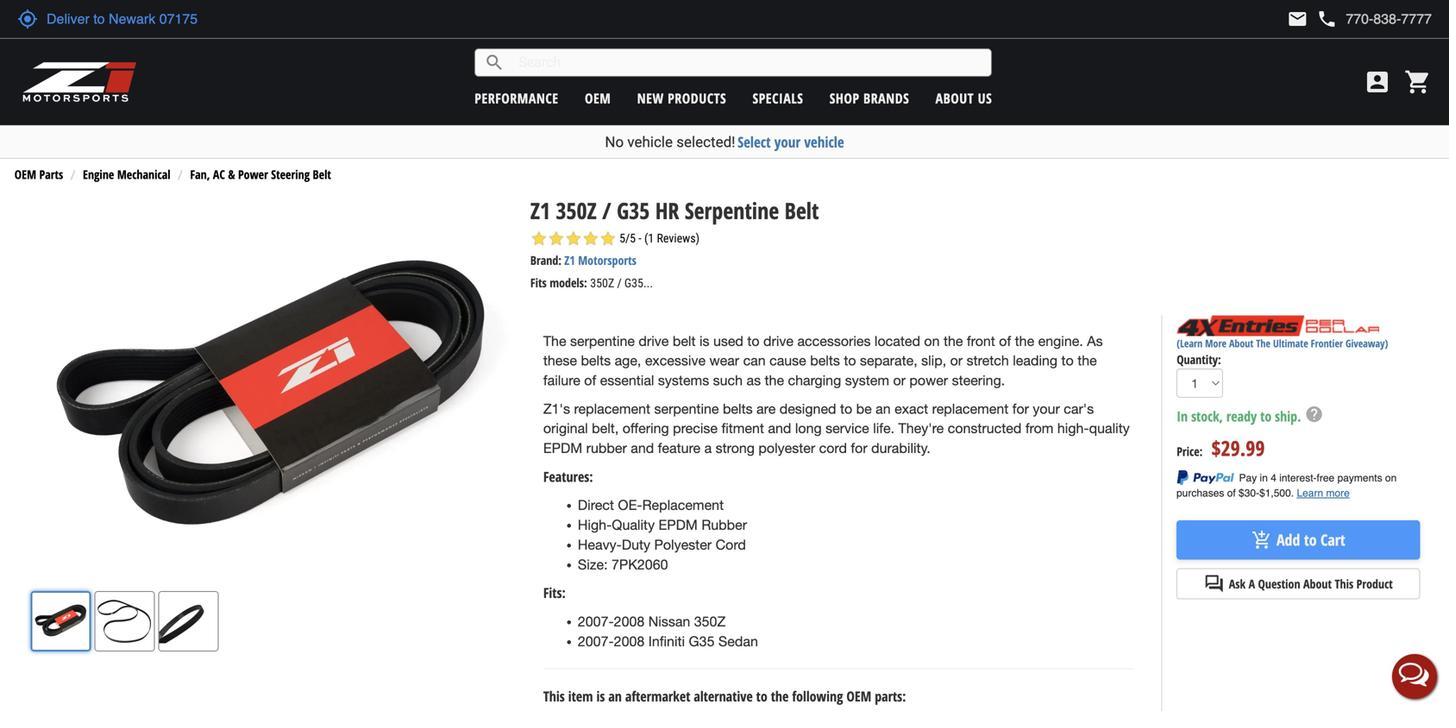 Task type: describe. For each thing, give the bounding box(es) containing it.
new products
[[637, 89, 727, 107]]

4 star from the left
[[582, 230, 600, 247]]

item
[[568, 687, 593, 706]]

select your vehicle link
[[738, 132, 845, 152]]

epdm inside z1's replacement serpentine belts are designed to be an exact replacement for your car's original belt, offering precise fitment and long service life. they're constructed from high-quality epdm rubber and feature a strong polyester cord for durability.
[[544, 440, 583, 456]]

brands
[[864, 89, 910, 107]]

us
[[978, 89, 993, 107]]

3 star from the left
[[565, 230, 582, 247]]

price: $29.99
[[1177, 434, 1266, 462]]

7pk2060
[[612, 556, 668, 572]]

quality
[[1090, 420, 1130, 436]]

2 star from the left
[[548, 230, 565, 247]]

0 horizontal spatial belts
[[581, 353, 611, 369]]

0 horizontal spatial this
[[544, 687, 565, 706]]

no
[[605, 133, 624, 151]]

fits:
[[544, 584, 566, 602]]

be
[[857, 401, 872, 417]]

they're
[[899, 420, 944, 436]]

z1 350z / g35 hr serpentine belt star star star star star 5/5 - (1 reviews) brand: z1 motorsports fits models: 350z / g35...
[[531, 195, 819, 291]]

feature
[[658, 440, 701, 456]]

is inside 'the serpentine drive belt is used to drive accessories located on the front of the engine. as these belts age, excessive wear can cause belts to separate, slip, or stretch leading to the failure of essential systems such as the charging system or power steering.'
[[700, 333, 710, 349]]

1 vertical spatial an
[[609, 687, 622, 706]]

to down accessories
[[844, 353, 857, 369]]

size:
[[578, 556, 608, 572]]

steering.
[[952, 372, 1006, 388]]

following
[[793, 687, 844, 706]]

this inside question_answer ask a question about this product
[[1336, 576, 1354, 592]]

add_shopping_cart
[[1252, 530, 1273, 550]]

nissan
[[649, 614, 691, 630]]

such
[[713, 372, 743, 388]]

selected!
[[677, 133, 736, 151]]

g35 inside "z1 350z / g35 hr serpentine belt star star star star star 5/5 - (1 reviews) brand: z1 motorsports fits models: 350z / g35..."
[[617, 195, 650, 226]]

price:
[[1177, 443, 1203, 459]]

0 vertical spatial your
[[775, 132, 801, 152]]

specials link
[[753, 89, 804, 107]]

slip,
[[922, 353, 947, 369]]

on
[[925, 333, 940, 349]]

precise
[[673, 420, 718, 436]]

are
[[757, 401, 776, 417]]

1 horizontal spatial /
[[617, 276, 622, 290]]

power
[[238, 166, 268, 183]]

essential
[[600, 372, 655, 388]]

belt,
[[592, 420, 619, 436]]

0 horizontal spatial and
[[631, 440, 654, 456]]

to down engine.
[[1062, 353, 1074, 369]]

about us link
[[936, 89, 993, 107]]

quality
[[612, 517, 655, 533]]

leading
[[1013, 353, 1058, 369]]

mail link
[[1288, 9, 1309, 29]]

fan, ac & power steering belt
[[190, 166, 331, 183]]

1 vertical spatial about
[[1230, 336, 1254, 350]]

add_shopping_cart add to cart
[[1252, 529, 1346, 551]]

to up can
[[748, 333, 760, 349]]

wear
[[710, 353, 740, 369]]

fits
[[531, 274, 547, 291]]

5 star from the left
[[600, 230, 617, 247]]

0 horizontal spatial is
[[597, 687, 605, 706]]

(learn
[[1177, 336, 1203, 350]]

service
[[826, 420, 870, 436]]

strong
[[716, 440, 755, 456]]

rubber
[[587, 440, 627, 456]]

0 vertical spatial about
[[936, 89, 975, 107]]

2 2008 from the top
[[614, 633, 645, 649]]

epdm inside direct oe-replacement high-quality epdm rubber heavy-duty polyester cord size: 7pk2060
[[659, 517, 698, 533]]

5/5 -
[[620, 231, 642, 246]]

ship.
[[1276, 407, 1302, 426]]

select
[[738, 132, 771, 152]]

direct oe-replacement high-quality epdm rubber heavy-duty polyester cord size: 7pk2060
[[578, 497, 747, 572]]

polyester
[[655, 537, 712, 553]]

parts:
[[875, 687, 907, 706]]

1 2007- from the top
[[578, 614, 614, 630]]

fitment
[[722, 420, 765, 436]]

the right on
[[944, 333, 964, 349]]

1 star from the left
[[531, 230, 548, 247]]

more
[[1206, 336, 1227, 350]]

motorsports
[[578, 252, 637, 268]]

alternative
[[694, 687, 753, 706]]

g35...
[[625, 276, 653, 290]]

brand:
[[531, 252, 562, 268]]

help
[[1305, 405, 1324, 424]]

separate,
[[860, 353, 918, 369]]

(learn more about the ultimate frontier giveaway) link
[[1177, 336, 1389, 350]]

question_answer
[[1205, 574, 1225, 594]]

g35 inside 2007-2008 nissan 350z 2007-2008 infiniti g35 sedan
[[689, 633, 715, 649]]

2007-2008 nissan 350z 2007-2008 infiniti g35 sedan
[[578, 614, 758, 649]]

steering
[[271, 166, 310, 183]]

0 vertical spatial 350z
[[556, 195, 597, 226]]

oem parts link
[[14, 166, 63, 183]]

quantity:
[[1177, 351, 1222, 368]]

1 drive from the left
[[639, 333, 669, 349]]

search
[[484, 52, 505, 73]]

1 horizontal spatial vehicle
[[805, 132, 845, 152]]

shop brands link
[[830, 89, 910, 107]]

0 horizontal spatial belt
[[313, 166, 331, 183]]

offering
[[623, 420, 669, 436]]

0 vertical spatial and
[[768, 420, 792, 436]]

the serpentine drive belt is used to drive accessories located on the front of the engine. as these belts age, excessive wear can cause belts to separate, slip, or stretch leading to the failure of essential systems such as the charging system or power steering.
[[544, 333, 1103, 388]]

these
[[544, 353, 577, 369]]

car's
[[1064, 401, 1095, 417]]

parts
[[39, 166, 63, 183]]

frontier
[[1312, 336, 1344, 350]]

1 horizontal spatial the
[[1257, 336, 1271, 350]]

life.
[[874, 420, 895, 436]]

0 vertical spatial /
[[603, 195, 612, 226]]

oem parts
[[14, 166, 63, 183]]

oem for oem parts
[[14, 166, 36, 183]]

the down as
[[1078, 353, 1098, 369]]

this item is an aftermarket alternative to the following oem parts:
[[544, 687, 907, 706]]

engine mechanical link
[[83, 166, 171, 183]]



Task type: vqa. For each thing, say whether or not it's contained in the screenshot.
you within the Cusco'S Two-Piece Jack Assist Ramp Is The Perfect Solution For Jacking Up Low/Lowered Vehicles. The Detachable Two-Piece Design Allows You To Drive Up Onto The Top Of The Ramp And Remo
no



Task type: locate. For each thing, give the bounding box(es) containing it.
of right front
[[1000, 333, 1012, 349]]

0 vertical spatial serpentine
[[570, 333, 635, 349]]

excessive
[[645, 353, 706, 369]]

a
[[1249, 576, 1256, 592]]

charging
[[788, 372, 842, 388]]

belts
[[581, 353, 611, 369], [811, 353, 841, 369], [723, 401, 753, 417]]

1 vertical spatial 350z
[[591, 276, 615, 290]]

star
[[531, 230, 548, 247], [548, 230, 565, 247], [565, 230, 582, 247], [582, 230, 600, 247], [600, 230, 617, 247]]

1 horizontal spatial epdm
[[659, 517, 698, 533]]

products
[[668, 89, 727, 107]]

about us
[[936, 89, 993, 107]]

new
[[637, 89, 664, 107]]

350z up z1 motorsports link
[[556, 195, 597, 226]]

heavy-
[[578, 537, 622, 553]]

1 vertical spatial or
[[894, 372, 906, 388]]

for
[[1013, 401, 1030, 417], [851, 440, 868, 456]]

oem for oem
[[585, 89, 611, 107]]

1 vertical spatial belt
[[785, 195, 819, 226]]

my_location
[[17, 9, 38, 29]]

0 vertical spatial this
[[1336, 576, 1354, 592]]

0 horizontal spatial your
[[775, 132, 801, 152]]

drive
[[639, 333, 669, 349], [764, 333, 794, 349]]

no vehicle selected! select your vehicle
[[605, 132, 845, 152]]

serpentine inside 'the serpentine drive belt is used to drive accessories located on the front of the engine. as these belts age, excessive wear can cause belts to separate, slip, or stretch leading to the failure of essential systems such as the charging system or power steering.'
[[570, 333, 635, 349]]

vehicle
[[805, 132, 845, 152], [628, 133, 673, 151]]

1 horizontal spatial serpentine
[[655, 401, 719, 417]]

0 horizontal spatial for
[[851, 440, 868, 456]]

shop
[[830, 89, 860, 107]]

drive up excessive
[[639, 333, 669, 349]]

1 vertical spatial 2007-
[[578, 633, 614, 649]]

0 vertical spatial of
[[1000, 333, 1012, 349]]

long
[[796, 420, 822, 436]]

0 horizontal spatial of
[[585, 372, 597, 388]]

the left ultimate
[[1257, 336, 1271, 350]]

this left product
[[1336, 576, 1354, 592]]

1 vertical spatial serpentine
[[655, 401, 719, 417]]

0 horizontal spatial vehicle
[[628, 133, 673, 151]]

2008 left infiniti
[[614, 633, 645, 649]]

1 horizontal spatial replacement
[[933, 401, 1009, 417]]

1 horizontal spatial for
[[1013, 401, 1030, 417]]

front
[[967, 333, 996, 349]]

0 horizontal spatial g35
[[617, 195, 650, 226]]

1 horizontal spatial oem
[[585, 89, 611, 107]]

performance
[[475, 89, 559, 107]]

1 horizontal spatial and
[[768, 420, 792, 436]]

to inside z1's replacement serpentine belts are designed to be an exact replacement for your car's original belt, offering precise fitment and long service life. they're constructed from high-quality epdm rubber and feature a strong polyester cord for durability.
[[841, 401, 853, 417]]

0 vertical spatial g35
[[617, 195, 650, 226]]

serpentine
[[685, 195, 780, 226]]

belts up the fitment at the bottom
[[723, 401, 753, 417]]

1 vertical spatial for
[[851, 440, 868, 456]]

duty
[[622, 537, 651, 553]]

1 horizontal spatial drive
[[764, 333, 794, 349]]

belt right steering at the top of page
[[313, 166, 331, 183]]

0 vertical spatial an
[[876, 401, 891, 417]]

polyester
[[759, 440, 816, 456]]

an inside z1's replacement serpentine belts are designed to be an exact replacement for your car's original belt, offering precise fitment and long service life. they're constructed from high-quality epdm rubber and feature a strong polyester cord for durability.
[[876, 401, 891, 417]]

vehicle right no
[[628, 133, 673, 151]]

Search search field
[[505, 49, 992, 76]]

mechanical
[[117, 166, 171, 183]]

drive up cause
[[764, 333, 794, 349]]

belt down select your vehicle link
[[785, 195, 819, 226]]

systems
[[658, 372, 710, 388]]

constructed
[[948, 420, 1022, 436]]

1 vertical spatial your
[[1033, 401, 1061, 417]]

cord
[[820, 440, 847, 456]]

2 horizontal spatial about
[[1304, 576, 1333, 592]]

serpentine up age,
[[570, 333, 635, 349]]

in stock, ready to ship. help
[[1177, 405, 1324, 426]]

1 horizontal spatial is
[[700, 333, 710, 349]]

350z up "sedan"
[[695, 614, 726, 630]]

the inside 'the serpentine drive belt is used to drive accessories located on the front of the engine. as these belts age, excessive wear can cause belts to separate, slip, or stretch leading to the failure of essential systems such as the charging system or power steering.'
[[544, 333, 567, 349]]

1 vertical spatial z1
[[565, 252, 575, 268]]

durability.
[[872, 440, 931, 456]]

ultimate
[[1274, 336, 1309, 350]]

for down service
[[851, 440, 868, 456]]

1 replacement from the left
[[574, 401, 651, 417]]

z1 up models:
[[565, 252, 575, 268]]

mail phone
[[1288, 9, 1338, 29]]

2 vertical spatial about
[[1304, 576, 1333, 592]]

to left 'ship.'
[[1261, 407, 1272, 426]]

infiniti
[[649, 633, 685, 649]]

oem left 'parts:'
[[847, 687, 872, 706]]

0 vertical spatial or
[[951, 353, 963, 369]]

2008
[[614, 614, 645, 630], [614, 633, 645, 649]]

1 vertical spatial of
[[585, 372, 597, 388]]

is right "belt"
[[700, 333, 710, 349]]

z1 up brand:
[[531, 195, 551, 226]]

for up from
[[1013, 401, 1030, 417]]

2008 left nissan
[[614, 614, 645, 630]]

models:
[[550, 274, 588, 291]]

oe-
[[618, 497, 643, 513]]

0 horizontal spatial /
[[603, 195, 612, 226]]

1 horizontal spatial this
[[1336, 576, 1354, 592]]

belts down accessories
[[811, 353, 841, 369]]

1 horizontal spatial your
[[1033, 401, 1061, 417]]

ask
[[1230, 576, 1246, 592]]

0 horizontal spatial or
[[894, 372, 906, 388]]

belts left age,
[[581, 353, 611, 369]]

1 horizontal spatial an
[[876, 401, 891, 417]]

1 horizontal spatial of
[[1000, 333, 1012, 349]]

to left be
[[841, 401, 853, 417]]

vehicle inside no vehicle selected! select your vehicle
[[628, 133, 673, 151]]

performance link
[[475, 89, 559, 107]]

or right slip,
[[951, 353, 963, 369]]

age,
[[615, 353, 642, 369]]

0 horizontal spatial replacement
[[574, 401, 651, 417]]

1 horizontal spatial g35
[[689, 633, 715, 649]]

1 horizontal spatial about
[[1230, 336, 1254, 350]]

features:
[[544, 467, 593, 486]]

or
[[951, 353, 963, 369], [894, 372, 906, 388]]

and down offering
[[631, 440, 654, 456]]

belt
[[673, 333, 696, 349]]

shopping_cart
[[1405, 68, 1433, 96]]

and up "polyester"
[[768, 420, 792, 436]]

350z inside 2007-2008 nissan 350z 2007-2008 infiniti g35 sedan
[[695, 614, 726, 630]]

0 vertical spatial belt
[[313, 166, 331, 183]]

your up from
[[1033, 401, 1061, 417]]

2 2007- from the top
[[578, 633, 614, 649]]

g35 right infiniti
[[689, 633, 715, 649]]

an right be
[[876, 401, 891, 417]]

1 vertical spatial this
[[544, 687, 565, 706]]

1 vertical spatial 2008
[[614, 633, 645, 649]]

ac
[[213, 166, 225, 183]]

2 drive from the left
[[764, 333, 794, 349]]

epdm up polyester
[[659, 517, 698, 533]]

1 vertical spatial is
[[597, 687, 605, 706]]

belts inside z1's replacement serpentine belts are designed to be an exact replacement for your car's original belt, offering precise fitment and long service life. they're constructed from high-quality epdm rubber and feature a strong polyester cord for durability.
[[723, 401, 753, 417]]

add
[[1277, 529, 1301, 551]]

as
[[1088, 333, 1103, 349]]

0 horizontal spatial an
[[609, 687, 622, 706]]

replacement up belt,
[[574, 401, 651, 417]]

1 vertical spatial oem
[[14, 166, 36, 183]]

engine mechanical
[[83, 166, 171, 183]]

the
[[944, 333, 964, 349], [1015, 333, 1035, 349], [1078, 353, 1098, 369], [765, 372, 785, 388], [771, 687, 789, 706]]

cord
[[716, 537, 746, 553]]

aftermarket
[[626, 687, 691, 706]]

0 vertical spatial oem
[[585, 89, 611, 107]]

/ left g35...
[[617, 276, 622, 290]]

account_box
[[1364, 68, 1392, 96]]

or down "separate,"
[[894, 372, 906, 388]]

the up leading
[[1015, 333, 1035, 349]]

stock,
[[1192, 407, 1224, 426]]

0 horizontal spatial serpentine
[[570, 333, 635, 349]]

new products link
[[637, 89, 727, 107]]

1 2008 from the top
[[614, 614, 645, 630]]

1 horizontal spatial belt
[[785, 195, 819, 226]]

2 vertical spatial 350z
[[695, 614, 726, 630]]

exact
[[895, 401, 929, 417]]

rubber
[[702, 517, 747, 533]]

system
[[846, 372, 890, 388]]

replacement up the constructed
[[933, 401, 1009, 417]]

vehicle down shop at the right
[[805, 132, 845, 152]]

2 horizontal spatial belts
[[811, 353, 841, 369]]

epdm down "original"
[[544, 440, 583, 456]]

1 vertical spatial and
[[631, 440, 654, 456]]

about inside question_answer ask a question about this product
[[1304, 576, 1333, 592]]

the right as
[[765, 372, 785, 388]]

oem left the parts
[[14, 166, 36, 183]]

your right select at the top of page
[[775, 132, 801, 152]]

serpentine inside z1's replacement serpentine belts are designed to be an exact replacement for your car's original belt, offering precise fitment and long service life. they're constructed from high-quality epdm rubber and feature a strong polyester cord for durability.
[[655, 401, 719, 417]]

1 vertical spatial /
[[617, 276, 622, 290]]

belt inside "z1 350z / g35 hr serpentine belt star star star star star 5/5 - (1 reviews) brand: z1 motorsports fits models: 350z / g35..."
[[785, 195, 819, 226]]

0 vertical spatial 2007-
[[578, 614, 614, 630]]

your inside z1's replacement serpentine belts are designed to be an exact replacement for your car's original belt, offering precise fitment and long service life. they're constructed from high-quality epdm rubber and feature a strong polyester cord for durability.
[[1033, 401, 1061, 417]]

2 horizontal spatial oem
[[847, 687, 872, 706]]

power
[[910, 372, 949, 388]]

about right more
[[1230, 336, 1254, 350]]

shopping_cart link
[[1401, 68, 1433, 96]]

0 horizontal spatial epdm
[[544, 440, 583, 456]]

serpentine up precise
[[655, 401, 719, 417]]

1 horizontal spatial or
[[951, 353, 963, 369]]

1 vertical spatial g35
[[689, 633, 715, 649]]

is right item at the left bottom of the page
[[597, 687, 605, 706]]

oem up no
[[585, 89, 611, 107]]

g35 up 5/5 -
[[617, 195, 650, 226]]

0 horizontal spatial oem
[[14, 166, 36, 183]]

to inside in stock, ready to ship. help
[[1261, 407, 1272, 426]]

to right add
[[1305, 529, 1318, 551]]

350z
[[556, 195, 597, 226], [591, 276, 615, 290], [695, 614, 726, 630]]

0 vertical spatial z1
[[531, 195, 551, 226]]

about left 'us'
[[936, 89, 975, 107]]

z1's
[[544, 401, 570, 417]]

the up these at the left of the page
[[544, 333, 567, 349]]

1 vertical spatial epdm
[[659, 517, 698, 533]]

an right item at the left bottom of the page
[[609, 687, 622, 706]]

/ up the motorsports
[[603, 195, 612, 226]]

in
[[1177, 407, 1188, 426]]

of right 'failure'
[[585, 372, 597, 388]]

2007- up item at the left bottom of the page
[[578, 633, 614, 649]]

epdm
[[544, 440, 583, 456], [659, 517, 698, 533]]

z1 motorsports link
[[565, 252, 637, 268]]

$29.99
[[1212, 434, 1266, 462]]

high-
[[1058, 420, 1090, 436]]

0 horizontal spatial about
[[936, 89, 975, 107]]

direct
[[578, 497, 614, 513]]

0 horizontal spatial z1
[[531, 195, 551, 226]]

and
[[768, 420, 792, 436], [631, 440, 654, 456]]

2 vertical spatial oem
[[847, 687, 872, 706]]

1 horizontal spatial belts
[[723, 401, 753, 417]]

shop brands
[[830, 89, 910, 107]]

2 replacement from the left
[[933, 401, 1009, 417]]

0 vertical spatial epdm
[[544, 440, 583, 456]]

this left item at the left bottom of the page
[[544, 687, 565, 706]]

z1 motorsports logo image
[[22, 60, 138, 104]]

failure
[[544, 372, 581, 388]]

350z down z1 motorsports link
[[591, 276, 615, 290]]

0 vertical spatial is
[[700, 333, 710, 349]]

as
[[747, 372, 761, 388]]

to right alternative
[[757, 687, 768, 706]]

the left "following"
[[771, 687, 789, 706]]

0 horizontal spatial the
[[544, 333, 567, 349]]

an
[[876, 401, 891, 417], [609, 687, 622, 706]]

replacement
[[574, 401, 651, 417], [933, 401, 1009, 417]]

fan,
[[190, 166, 210, 183]]

used
[[714, 333, 744, 349]]

cause
[[770, 353, 807, 369]]

0 vertical spatial 2008
[[614, 614, 645, 630]]

2007- down the size: on the bottom left of the page
[[578, 614, 614, 630]]

0 vertical spatial for
[[1013, 401, 1030, 417]]

about
[[936, 89, 975, 107], [1230, 336, 1254, 350], [1304, 576, 1333, 592]]

high-
[[578, 517, 612, 533]]

0 horizontal spatial drive
[[639, 333, 669, 349]]

about right question on the right
[[1304, 576, 1333, 592]]

1 horizontal spatial z1
[[565, 252, 575, 268]]



